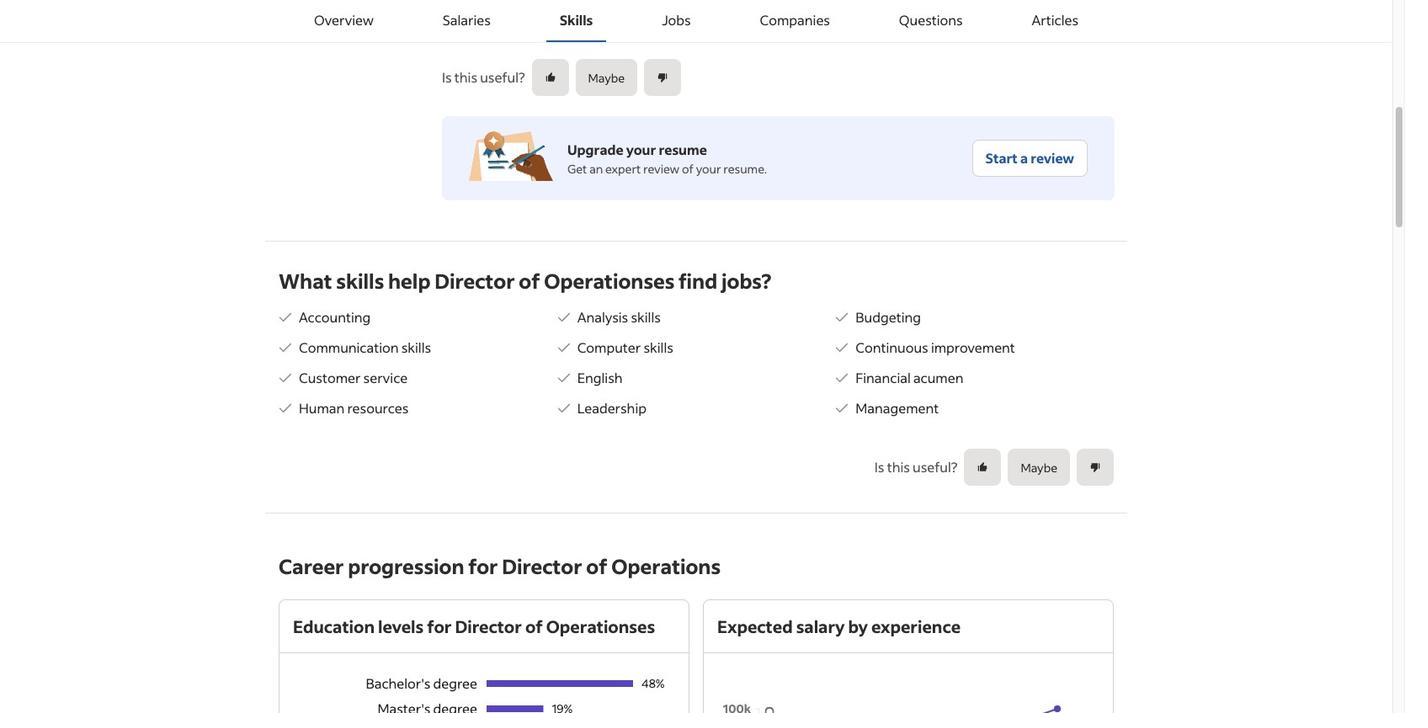 Task type: vqa. For each thing, say whether or not it's contained in the screenshot.
"Director"
yes



Task type: describe. For each thing, give the bounding box(es) containing it.
maybe for no, it's not helpful. image
[[1021, 459, 1057, 475]]

qualifications
[[478, 28, 551, 44]]

analysis skills
[[577, 308, 661, 326]]

no, it's not helpful. image
[[657, 72, 669, 83]]

is for yes, it's helpful. image
[[442, 68, 452, 86]]

help
[[388, 268, 430, 294]]

of for what skills help director of operationses find jobs?
[[519, 268, 540, 294]]

list containing accounting
[[279, 307, 1114, 428]]

license
[[669, 28, 710, 44]]

start
[[985, 149, 1018, 167]]

service
[[363, 369, 408, 386]]

maybe button for yes, it's helpful. icon
[[1008, 449, 1070, 486]]

customer service
[[299, 369, 408, 386]]

human resources list item
[[279, 398, 557, 418]]

· right the strategy
[[798, 1, 800, 17]]

for for levels
[[427, 615, 452, 637]]

· up license
[[682, 1, 685, 17]]

financial
[[856, 369, 911, 386]]

become
[[484, 1, 528, 17]]

experience
[[871, 615, 961, 637]]

is this useful? for yes, it's helpful. image
[[442, 68, 525, 86]]

1 horizontal spatial review
[[1031, 149, 1074, 167]]

financial acumen
[[856, 369, 963, 386]]

customer
[[299, 369, 361, 386]]

operationses for education levels for director of operationses
[[546, 615, 655, 637]]

1 vertical spatial operations
[[611, 553, 721, 579]]

useful? for yes, it's helpful. icon
[[913, 458, 957, 476]]

resume
[[659, 140, 707, 158]]

of for career progression for director of operations
[[586, 553, 607, 579]]

review inside upgrade your resume get an expert review of your resume.
[[643, 160, 680, 176]]

is for yes, it's helpful. icon
[[875, 458, 884, 476]]

pmp
[[717, 28, 742, 44]]

questions
[[899, 11, 963, 29]]

management
[[856, 399, 939, 417]]

to
[[470, 1, 481, 17]]

required
[[573, 28, 619, 44]]

customer service list item
[[279, 368, 557, 388]]

what
[[279, 268, 332, 294]]

executive
[[923, 1, 976, 17]]

· right manager
[[918, 1, 921, 17]]

start a review
[[985, 149, 1074, 167]]

acumen
[[913, 369, 963, 386]]

strategy
[[749, 1, 795, 17]]

upgrade
[[567, 140, 624, 158]]

expected salary by experience
[[717, 615, 961, 637]]

yes, it's helpful. image
[[977, 461, 989, 473]]

computer skills
[[577, 338, 673, 356]]

director of strategy link
[[687, 1, 795, 17]]

skills for what
[[336, 268, 384, 294]]

pmp link
[[717, 28, 742, 44]]

computer skills list item
[[557, 338, 835, 358]]

budgeting
[[856, 308, 921, 326]]

skills for communication
[[401, 338, 431, 356]]

salaries
[[443, 11, 491, 29]]

operations manager link
[[803, 1, 915, 17]]

communication skills
[[299, 338, 431, 356]]

continuous
[[856, 338, 928, 356]]

for for progression
[[468, 553, 498, 579]]

of for education levels for director of operationses
[[525, 615, 543, 637]]

yes, it's helpful. image
[[544, 72, 556, 83]]

articles link
[[1018, 0, 1092, 42]]

cpa link
[[750, 28, 771, 44]]

useful? for yes, it's helpful. image
[[480, 68, 525, 86]]

human
[[299, 399, 345, 417]]

how
[[442, 1, 467, 17]]

what skills help director of operationses find jobs?
[[279, 268, 771, 294]]

no, it's not helpful. image
[[1089, 461, 1101, 473]]

articles
[[1032, 11, 1078, 29]]

1 horizontal spatial your
[[696, 160, 721, 176]]

overview
[[314, 11, 374, 29]]

accounting list item
[[279, 307, 557, 327]]

cpa
[[750, 28, 771, 44]]

maybe for no, it's not helpful. icon
[[588, 69, 625, 85]]

these qualifications are required : driver's license · pmp · cpa
[[442, 28, 771, 44]]

driver's
[[624, 28, 666, 44]]

director link
[[533, 1, 578, 17]]

maybe button for yes, it's helpful. image
[[575, 59, 637, 96]]

levels
[[378, 615, 424, 637]]

english
[[577, 369, 623, 386]]

computer
[[577, 338, 641, 356]]

career progression for director of operations
[[279, 553, 721, 579]]



Task type: locate. For each thing, give the bounding box(es) containing it.
1 horizontal spatial for
[[468, 553, 498, 579]]

progression
[[348, 553, 464, 579]]

this
[[454, 68, 477, 86], [887, 458, 910, 476]]

leadership list item
[[557, 398, 835, 418]]

skills down 'accounting' list item
[[401, 338, 431, 356]]

companies link
[[746, 0, 844, 42]]

1 vertical spatial operationses
[[546, 615, 655, 637]]

0 horizontal spatial maybe button
[[575, 59, 637, 96]]

useful?
[[480, 68, 525, 86], [913, 458, 957, 476]]

continuous improvement list item
[[835, 338, 1114, 358]]

your
[[626, 140, 656, 158], [696, 160, 721, 176]]

is this useful? for yes, it's helpful. icon
[[875, 458, 957, 476]]

find
[[679, 268, 717, 294]]

regional director link
[[585, 1, 680, 17]]

salary
[[796, 615, 845, 637]]

review down resume
[[643, 160, 680, 176]]

of
[[735, 1, 746, 17], [682, 160, 694, 176], [519, 268, 540, 294], [586, 553, 607, 579], [525, 615, 543, 637]]

by
[[848, 615, 868, 637]]

1 horizontal spatial this
[[887, 458, 910, 476]]

of inside upgrade your resume get an expert review of your resume.
[[682, 160, 694, 176]]

· left pmp link
[[712, 28, 715, 44]]

is this useful? down the management in the right bottom of the page
[[875, 458, 957, 476]]

maybe button right yes, it's helpful. icon
[[1008, 449, 1070, 486]]

manager
[[867, 1, 915, 17]]

1 horizontal spatial is this useful?
[[875, 458, 957, 476]]

1 vertical spatial is this useful?
[[875, 458, 957, 476]]

this down the these
[[454, 68, 477, 86]]

maybe button down these qualifications are required : driver's license · pmp · cpa
[[575, 59, 637, 96]]

0 vertical spatial useful?
[[480, 68, 525, 86]]

0 vertical spatial for
[[468, 553, 498, 579]]

1 horizontal spatial operations
[[803, 1, 864, 17]]

director
[[533, 1, 578, 17], [635, 1, 680, 17], [687, 1, 732, 17], [978, 1, 1023, 17], [435, 268, 515, 294], [502, 553, 582, 579], [455, 615, 522, 637]]

maybe down these qualifications are required : driver's license · pmp · cpa
[[588, 69, 625, 85]]

management list item
[[835, 398, 1114, 418]]

· left cpa at the top
[[744, 28, 747, 44]]

leadership
[[577, 399, 646, 417]]

is
[[442, 68, 452, 86], [875, 458, 884, 476]]

is down the management in the right bottom of the page
[[875, 458, 884, 476]]

1 horizontal spatial is
[[875, 458, 884, 476]]

accounting
[[299, 308, 371, 326]]

english list item
[[557, 368, 835, 388]]

1 horizontal spatial useful?
[[913, 458, 957, 476]]

operationses
[[544, 268, 675, 294], [546, 615, 655, 637]]

for right levels
[[427, 615, 452, 637]]

this for yes, it's helpful. image
[[454, 68, 477, 86]]

an
[[589, 160, 603, 176]]

maybe
[[588, 69, 625, 85], [1021, 459, 1057, 475]]

get
[[567, 160, 587, 176]]

1 vertical spatial is
[[875, 458, 884, 476]]

0 horizontal spatial your
[[626, 140, 656, 158]]

0 vertical spatial your
[[626, 140, 656, 158]]

· right director link
[[580, 1, 583, 17]]

salaries link
[[429, 0, 504, 42]]

jobs?
[[721, 268, 771, 294]]

0 horizontal spatial operations
[[611, 553, 721, 579]]

·
[[580, 1, 583, 17], [682, 1, 685, 17], [798, 1, 800, 17], [918, 1, 921, 17], [712, 28, 715, 44], [744, 28, 747, 44]]

1 vertical spatial for
[[427, 615, 452, 637]]

0 vertical spatial maybe
[[588, 69, 625, 85]]

0 vertical spatial operations
[[803, 1, 864, 17]]

start a review link
[[972, 140, 1088, 177]]

resources
[[347, 399, 409, 417]]

1 horizontal spatial maybe
[[1021, 459, 1057, 475]]

0 vertical spatial operationses
[[544, 268, 675, 294]]

skills
[[336, 268, 384, 294], [631, 308, 661, 326], [401, 338, 431, 356], [643, 338, 673, 356]]

skills down analysis skills list item
[[643, 338, 673, 356]]

communication
[[299, 338, 399, 356]]

0 horizontal spatial useful?
[[480, 68, 525, 86]]

financial acumen list item
[[835, 368, 1114, 388]]

a
[[1020, 149, 1028, 167]]

jobs
[[662, 11, 691, 29]]

list
[[279, 307, 1114, 428]]

improvement
[[931, 338, 1015, 356]]

jobs link
[[648, 0, 704, 42]]

useful? down qualifications
[[480, 68, 525, 86]]

maybe button
[[575, 59, 637, 96], [1008, 449, 1070, 486]]

0 vertical spatial is this useful?
[[442, 68, 525, 86]]

overview link
[[300, 0, 387, 42]]

skills link
[[546, 0, 606, 42]]

0 horizontal spatial this
[[454, 68, 477, 86]]

1 horizontal spatial maybe button
[[1008, 449, 1070, 486]]

how to become director · regional director · director of strategy · operations manager · executive director
[[442, 1, 1023, 17]]

driver's license link
[[624, 28, 710, 44]]

for up education levels for director of operationses
[[468, 553, 498, 579]]

skills up computer skills
[[631, 308, 661, 326]]

companies
[[760, 11, 830, 29]]

are
[[553, 28, 570, 44]]

questions link
[[885, 0, 976, 42]]

operationses for what skills help director of operationses find jobs?
[[544, 268, 675, 294]]

1 vertical spatial your
[[696, 160, 721, 176]]

0 vertical spatial maybe button
[[575, 59, 637, 96]]

0 horizontal spatial maybe
[[588, 69, 625, 85]]

education levels for director of operationses
[[293, 615, 655, 637]]

review
[[1031, 149, 1074, 167], [643, 160, 680, 176]]

1 vertical spatial maybe
[[1021, 459, 1057, 475]]

analysis skills list item
[[557, 307, 835, 327]]

your down resume
[[696, 160, 721, 176]]

useful? left yes, it's helpful. icon
[[913, 458, 957, 476]]

upgrade your resume get an expert review of your resume.
[[567, 140, 767, 176]]

career
[[279, 553, 344, 579]]

operations
[[803, 1, 864, 17], [611, 553, 721, 579]]

0 vertical spatial is
[[442, 68, 452, 86]]

expected
[[717, 615, 793, 637]]

your up "expert"
[[626, 140, 656, 158]]

skills
[[560, 11, 593, 29]]

this for yes, it's helpful. icon
[[887, 458, 910, 476]]

is this useful? down the these
[[442, 68, 525, 86]]

maybe right yes, it's helpful. icon
[[1021, 459, 1057, 475]]

review right a at the right of page
[[1031, 149, 1074, 167]]

human resources
[[299, 399, 409, 417]]

education
[[293, 615, 375, 637]]

0 horizontal spatial is
[[442, 68, 452, 86]]

communication skills list item
[[279, 338, 557, 358]]

1 vertical spatial maybe button
[[1008, 449, 1070, 486]]

skills up accounting
[[336, 268, 384, 294]]

:
[[619, 28, 622, 44]]

is down the these
[[442, 68, 452, 86]]

0 vertical spatial this
[[454, 68, 477, 86]]

resume.
[[723, 160, 767, 176]]

continuous improvement
[[856, 338, 1015, 356]]

these
[[442, 28, 475, 44]]

is this useful?
[[442, 68, 525, 86], [875, 458, 957, 476]]

regional
[[585, 1, 633, 17]]

skills for analysis
[[631, 308, 661, 326]]

1 vertical spatial useful?
[[913, 458, 957, 476]]

executive director link
[[923, 1, 1023, 17]]

this down the management in the right bottom of the page
[[887, 458, 910, 476]]

analysis
[[577, 308, 628, 326]]

0 horizontal spatial review
[[643, 160, 680, 176]]

0 horizontal spatial is this useful?
[[442, 68, 525, 86]]

skills for computer
[[643, 338, 673, 356]]

0 horizontal spatial for
[[427, 615, 452, 637]]

expert
[[605, 160, 641, 176]]

for
[[468, 553, 498, 579], [427, 615, 452, 637]]

1 vertical spatial this
[[887, 458, 910, 476]]

budgeting list item
[[835, 307, 1114, 327]]



